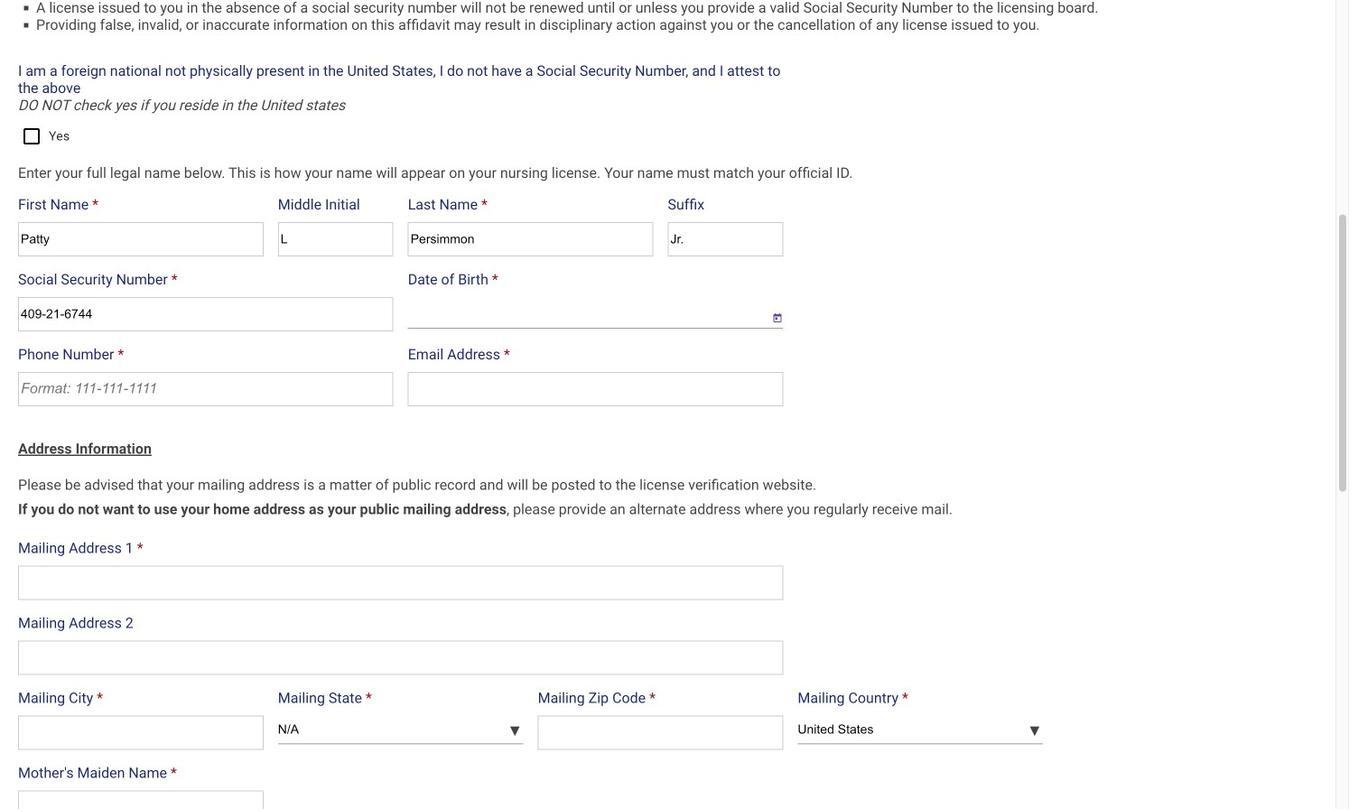 Task type: locate. For each thing, give the bounding box(es) containing it.
None field
[[408, 297, 758, 329]]

None text field
[[18, 222, 263, 256], [278, 222, 393, 256], [668, 222, 783, 256], [408, 372, 783, 406], [18, 566, 783, 600], [18, 641, 783, 675], [18, 222, 263, 256], [278, 222, 393, 256], [668, 222, 783, 256], [408, 372, 783, 406], [18, 566, 783, 600], [18, 641, 783, 675]]

Format: 111-11-1111 text field
[[18, 297, 393, 331]]

None text field
[[408, 222, 653, 256], [18, 716, 263, 750], [538, 716, 783, 750], [18, 791, 263, 809], [408, 222, 653, 256], [18, 716, 263, 750], [538, 716, 783, 750], [18, 791, 263, 809]]



Task type: describe. For each thing, give the bounding box(es) containing it.
Format: 111-111-1111 text field
[[18, 372, 393, 406]]



Task type: vqa. For each thing, say whether or not it's contained in the screenshot.
Format: 111-111-1111 text box
yes



